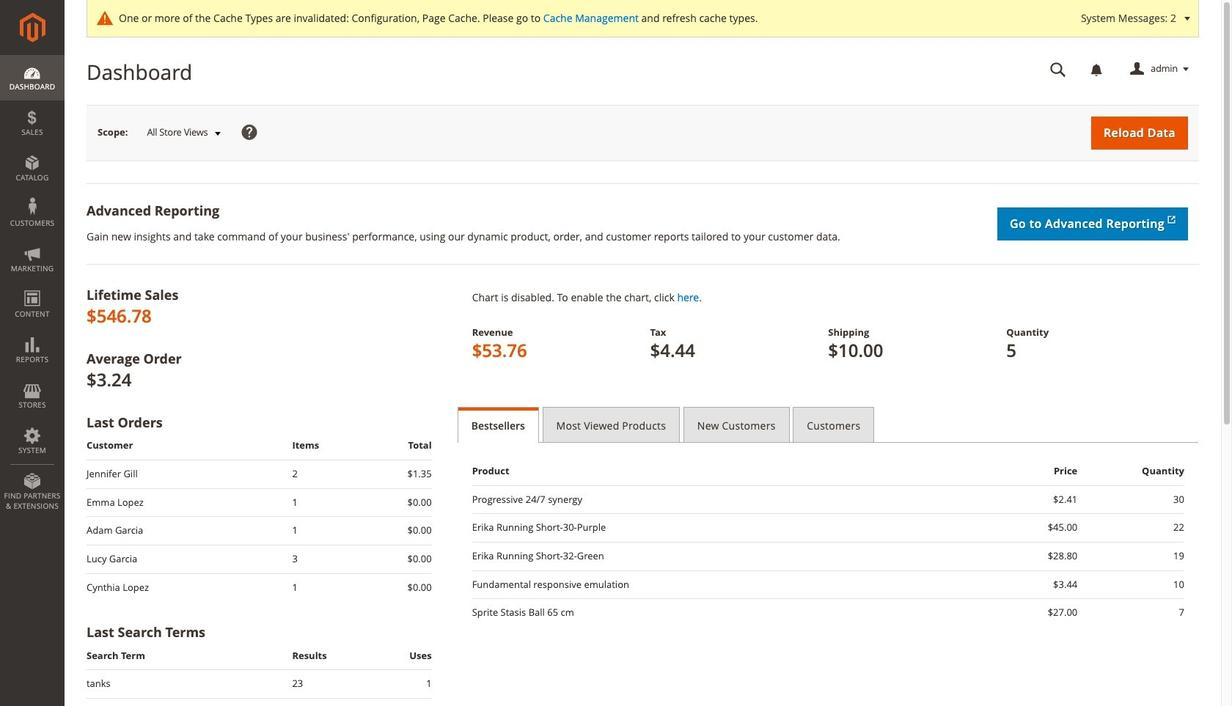 Task type: locate. For each thing, give the bounding box(es) containing it.
menu bar
[[0, 55, 65, 519]]

tab list
[[458, 407, 1200, 443]]

None text field
[[1041, 57, 1077, 82]]



Task type: describe. For each thing, give the bounding box(es) containing it.
magento admin panel image
[[19, 12, 45, 43]]



